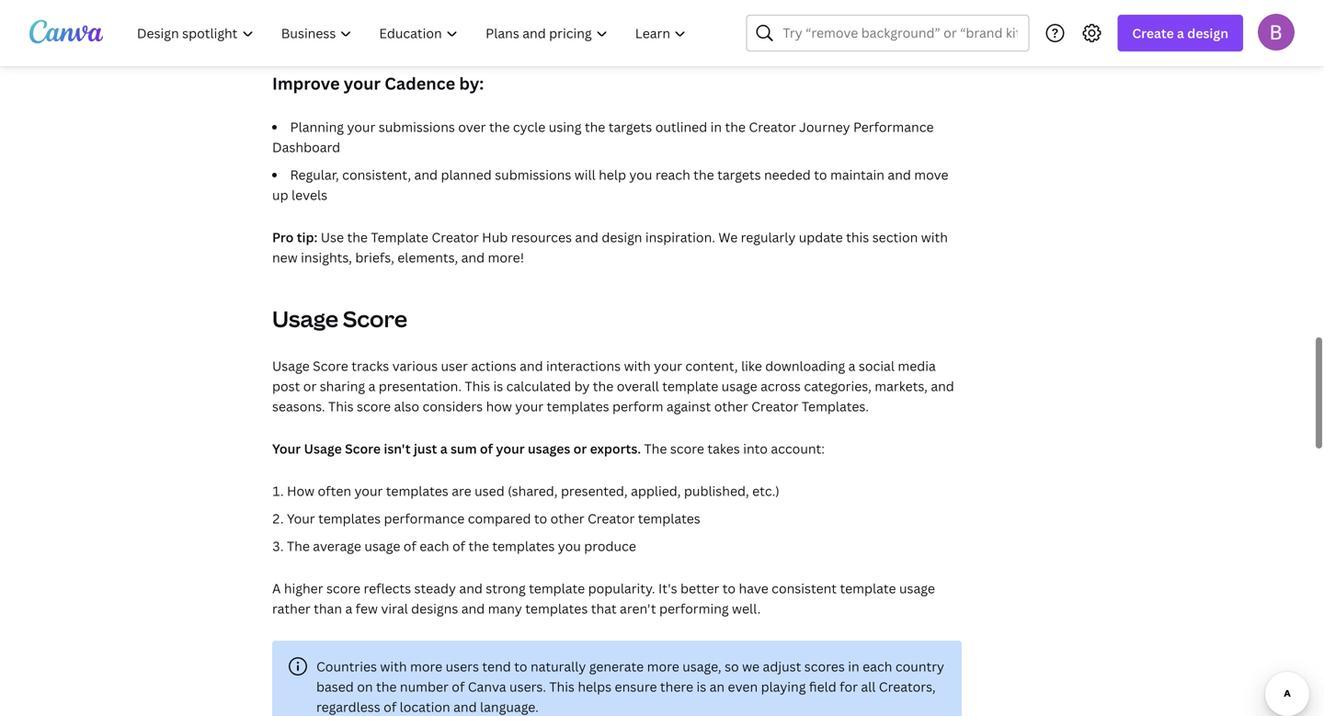 Task type: locate. For each thing, give the bounding box(es) containing it.
is inside usage score tracks various user actions and interactions with your content, like downloading a social media post or sharing a presentation. this is calculated by the overall template usage across categories, markets, and seasons. this score also considers how your templates perform against other creator templates.
[[493, 378, 503, 395]]

this
[[465, 378, 490, 395], [328, 398, 354, 415], [549, 678, 575, 696]]

design
[[1188, 24, 1229, 42], [602, 229, 643, 246]]

inspiration.
[[646, 229, 716, 246]]

1 vertical spatial other
[[551, 510, 585, 528]]

steady
[[414, 580, 456, 597]]

is up how
[[493, 378, 503, 395]]

or
[[303, 378, 317, 395], [574, 440, 587, 458]]

are
[[452, 482, 472, 500]]

0 horizontal spatial template
[[529, 580, 585, 597]]

even
[[728, 678, 758, 696]]

a left social at the right of page
[[849, 357, 856, 375]]

usage inside usage score tracks various user actions and interactions with your content, like downloading a social media post or sharing a presentation. this is calculated by the overall template usage across categories, markets, and seasons. this score also considers how your templates perform against other creator templates.
[[722, 378, 758, 395]]

1 vertical spatial score
[[313, 357, 348, 375]]

consistent
[[772, 580, 837, 597]]

you right help
[[630, 166, 653, 184]]

the right the reach
[[694, 166, 714, 184]]

with up overall
[[624, 357, 651, 375]]

your for your usage score isn't just a sum of your usages or exports. the score takes into account:
[[272, 440, 301, 458]]

and left the strong
[[459, 580, 483, 597]]

1 horizontal spatial more
[[647, 658, 680, 676]]

templates down by
[[547, 398, 609, 415]]

targets
[[609, 118, 652, 136], [718, 166, 761, 184]]

a down tracks
[[368, 378, 376, 395]]

actions
[[471, 357, 517, 375]]

viral
[[381, 600, 408, 618]]

1 vertical spatial in
[[848, 658, 860, 676]]

1 vertical spatial the
[[287, 538, 310, 555]]

usage
[[272, 304, 339, 334], [272, 357, 310, 375], [304, 440, 342, 458]]

score inside usage score tracks various user actions and interactions with your content, like downloading a social media post or sharing a presentation. this is calculated by the overall template usage across categories, markets, and seasons. this score also considers how your templates perform against other creator templates.
[[357, 398, 391, 415]]

0 horizontal spatial the
[[287, 538, 310, 555]]

the left the average
[[287, 538, 310, 555]]

this
[[846, 229, 870, 246]]

1 horizontal spatial other
[[714, 398, 748, 415]]

2 vertical spatial score
[[345, 440, 381, 458]]

0 horizontal spatial design
[[602, 229, 643, 246]]

0 vertical spatial or
[[303, 378, 317, 395]]

0 horizontal spatial more
[[410, 658, 443, 676]]

you inside the regular, consistent, and planned submissions will help you reach the targets needed to maintain and move up levels
[[630, 166, 653, 184]]

0 horizontal spatial or
[[303, 378, 317, 395]]

1 horizontal spatial is
[[697, 678, 707, 696]]

usage down new
[[272, 304, 339, 334]]

usage score tracks various user actions and interactions with your content, like downloading a social media post or sharing a presentation. this is calculated by the overall template usage across categories, markets, and seasons. this score also considers how your templates perform against other creator templates.
[[272, 357, 955, 415]]

1 horizontal spatial design
[[1188, 24, 1229, 42]]

considers
[[423, 398, 483, 415]]

account:
[[771, 440, 825, 458]]

is left an
[[697, 678, 707, 696]]

other
[[714, 398, 748, 415], [551, 510, 585, 528]]

0 vertical spatial this
[[465, 378, 490, 395]]

more
[[410, 658, 443, 676], [647, 658, 680, 676]]

1 horizontal spatial in
[[848, 658, 860, 676]]

design down the regular, consistent, and planned submissions will help you reach the targets needed to maintain and move up levels
[[602, 229, 643, 246]]

bob builder image
[[1258, 14, 1295, 50]]

than
[[314, 600, 342, 618]]

a right create
[[1177, 24, 1185, 42]]

template right the strong
[[529, 580, 585, 597]]

score left also
[[357, 398, 391, 415]]

dashboard
[[272, 138, 340, 156]]

targets inside the planning your submissions over the cycle using the targets outlined in the creator journey performance dashboard
[[609, 118, 652, 136]]

how often your templates are used (shared, presented, applied, published, etc.)
[[287, 482, 780, 500]]

1 horizontal spatial targets
[[718, 166, 761, 184]]

to up users.
[[514, 658, 528, 676]]

1 vertical spatial your
[[287, 510, 315, 528]]

performance
[[384, 510, 465, 528]]

a left few
[[345, 600, 353, 618]]

usage down like
[[722, 378, 758, 395]]

using
[[549, 118, 582, 136]]

1 horizontal spatial template
[[662, 378, 719, 395]]

in inside countries with more users tend to naturally generate more usage, so we adjust scores in each country based on the number of canva users. this helps ensure there is an even playing field for all creators, regardless of location and language.
[[848, 658, 860, 676]]

templates down applied,
[[638, 510, 701, 528]]

produce
[[584, 538, 636, 555]]

0 vertical spatial each
[[420, 538, 449, 555]]

0 vertical spatial submissions
[[379, 118, 455, 136]]

submissions down "cycle" on the top
[[495, 166, 572, 184]]

creator
[[749, 118, 796, 136], [432, 229, 479, 246], [752, 398, 799, 415], [588, 510, 635, 528]]

template right consistent in the bottom right of the page
[[840, 580, 896, 597]]

2 horizontal spatial with
[[921, 229, 948, 246]]

each up all
[[863, 658, 893, 676]]

this inside countries with more users tend to naturally generate more usage, so we adjust scores in each country based on the number of canva users. this helps ensure there is an even playing field for all creators, regardless of location and language.
[[549, 678, 575, 696]]

creator inside usage score tracks various user actions and interactions with your content, like downloading a social media post or sharing a presentation. this is calculated by the overall template usage across categories, markets, and seasons. this score also considers how your templates perform against other creator templates.
[[752, 398, 799, 415]]

0 horizontal spatial in
[[711, 118, 722, 136]]

template up against
[[662, 378, 719, 395]]

creator up needed at top
[[749, 118, 796, 136]]

2 vertical spatial with
[[380, 658, 407, 676]]

score for usage score tracks various user actions and interactions with your content, like downloading a social media post or sharing a presentation. this is calculated by the overall template usage across categories, markets, and seasons. this score also considers how your templates perform against other creator templates.
[[313, 357, 348, 375]]

submissions inside the regular, consistent, and planned submissions will help you reach the targets needed to maintain and move up levels
[[495, 166, 572, 184]]

and right resources
[[575, 229, 599, 246]]

over
[[458, 118, 486, 136]]

1 vertical spatial you
[[558, 538, 581, 555]]

your right often
[[355, 482, 383, 500]]

submissions down cadence at the left top
[[379, 118, 455, 136]]

1 vertical spatial each
[[863, 658, 893, 676]]

country
[[896, 658, 945, 676]]

the right use
[[347, 229, 368, 246]]

in
[[711, 118, 722, 136], [848, 658, 860, 676]]

templates
[[547, 398, 609, 415], [386, 482, 449, 500], [318, 510, 381, 528], [638, 510, 701, 528], [492, 538, 555, 555], [525, 600, 588, 618]]

the right by
[[593, 378, 614, 395]]

creator up elements,
[[432, 229, 479, 246]]

0 vertical spatial other
[[714, 398, 748, 415]]

the right the outlined
[[725, 118, 746, 136]]

well.
[[732, 600, 761, 618]]

design right create
[[1188, 24, 1229, 42]]

sum
[[451, 440, 477, 458]]

with
[[921, 229, 948, 246], [624, 357, 651, 375], [380, 658, 407, 676]]

1 horizontal spatial or
[[574, 440, 587, 458]]

0 vertical spatial usage
[[272, 304, 339, 334]]

up
[[272, 186, 288, 204]]

a inside create a design dropdown button
[[1177, 24, 1185, 42]]

0 horizontal spatial usage
[[365, 538, 400, 555]]

downloading
[[766, 357, 846, 375]]

1 more from the left
[[410, 658, 443, 676]]

more up there
[[647, 658, 680, 676]]

that
[[591, 600, 617, 618]]

1 vertical spatial usage
[[365, 538, 400, 555]]

your right planning
[[347, 118, 376, 136]]

2 horizontal spatial usage
[[900, 580, 935, 597]]

usage inside usage score tracks various user actions and interactions with your content, like downloading a social media post or sharing a presentation. this is calculated by the overall template usage across categories, markets, and seasons. this score also considers how your templates perform against other creator templates.
[[272, 357, 310, 375]]

2 horizontal spatial this
[[549, 678, 575, 696]]

score inside usage score tracks various user actions and interactions with your content, like downloading a social media post or sharing a presentation. this is calculated by the overall template usage across categories, markets, and seasons. this score also considers how your templates perform against other creator templates.
[[313, 357, 348, 375]]

or inside usage score tracks various user actions and interactions with your content, like downloading a social media post or sharing a presentation. this is calculated by the overall template usage across categories, markets, and seasons. this score also considers how your templates perform against other creator templates.
[[303, 378, 317, 395]]

1 horizontal spatial usage
[[722, 378, 758, 395]]

move
[[915, 166, 949, 184]]

playing
[[761, 678, 806, 696]]

the inside usage score tracks various user actions and interactions with your content, like downloading a social media post or sharing a presentation. this is calculated by the overall template usage across categories, markets, and seasons. this score also considers how your templates perform against other creator templates.
[[593, 378, 614, 395]]

few
[[356, 600, 378, 618]]

each inside countries with more users tend to naturally generate more usage, so we adjust scores in each country based on the number of canva users. this helps ensure there is an even playing field for all creators, regardless of location and language.
[[863, 658, 893, 676]]

0 vertical spatial with
[[921, 229, 948, 246]]

other down presented,
[[551, 510, 585, 528]]

this down sharing
[[328, 398, 354, 415]]

to left have
[[723, 580, 736, 597]]

1 vertical spatial with
[[624, 357, 651, 375]]

with up number
[[380, 658, 407, 676]]

how
[[287, 482, 315, 500]]

0 horizontal spatial with
[[380, 658, 407, 676]]

0 horizontal spatial targets
[[609, 118, 652, 136]]

to right needed at top
[[814, 166, 827, 184]]

targets left needed at top
[[718, 166, 761, 184]]

1 horizontal spatial with
[[624, 357, 651, 375]]

to
[[814, 166, 827, 184], [534, 510, 548, 528], [723, 580, 736, 597], [514, 658, 528, 676]]

score left takes
[[670, 440, 705, 458]]

0 vertical spatial score
[[357, 398, 391, 415]]

1 horizontal spatial you
[[630, 166, 653, 184]]

users
[[446, 658, 479, 676]]

to down how often your templates are used (shared, presented, applied, published, etc.) at bottom
[[534, 510, 548, 528]]

your down how
[[287, 510, 315, 528]]

2 vertical spatial usage
[[900, 580, 935, 597]]

have
[[739, 580, 769, 597]]

published,
[[684, 482, 749, 500]]

0 vertical spatial is
[[493, 378, 503, 395]]

cycle
[[513, 118, 546, 136]]

it's
[[659, 580, 678, 597]]

the right on
[[376, 678, 397, 696]]

or right usages
[[574, 440, 587, 458]]

canva
[[468, 678, 506, 696]]

the right over
[[489, 118, 510, 136]]

1 vertical spatial usage
[[272, 357, 310, 375]]

you left produce
[[558, 538, 581, 555]]

in right the outlined
[[711, 118, 722, 136]]

countries with more users tend to naturally generate more usage, so we adjust scores in each country based on the number of canva users. this helps ensure there is an even playing field for all creators, regardless of location and language.
[[316, 658, 945, 716]]

creator inside use the template creator hub resources and design inspiration. we regularly update this section with new insights, briefs, elements, and more!
[[432, 229, 479, 246]]

in up for
[[848, 658, 860, 676]]

usage up country
[[900, 580, 935, 597]]

the right the using
[[585, 118, 606, 136]]

1 horizontal spatial submissions
[[495, 166, 572, 184]]

0 vertical spatial your
[[272, 440, 301, 458]]

perform
[[613, 398, 664, 415]]

score up tracks
[[343, 304, 407, 334]]

0 horizontal spatial is
[[493, 378, 503, 395]]

design inside dropdown button
[[1188, 24, 1229, 42]]

usage up often
[[304, 440, 342, 458]]

your down seasons.
[[272, 440, 301, 458]]

usage,
[[683, 658, 722, 676]]

and left planned
[[414, 166, 438, 184]]

template
[[662, 378, 719, 395], [529, 580, 585, 597], [840, 580, 896, 597]]

design inside use the template creator hub resources and design inspiration. we regularly update this section with new insights, briefs, elements, and more!
[[602, 229, 643, 246]]

and down hub
[[461, 249, 485, 266]]

score left isn't
[[345, 440, 381, 458]]

1 vertical spatial this
[[328, 398, 354, 415]]

templates.
[[802, 398, 869, 415]]

1 vertical spatial score
[[670, 440, 705, 458]]

by:
[[459, 72, 484, 95]]

usage up reflects
[[365, 538, 400, 555]]

score up sharing
[[313, 357, 348, 375]]

2 vertical spatial score
[[327, 580, 361, 597]]

the inside use the template creator hub resources and design inspiration. we regularly update this section with new insights, briefs, elements, and more!
[[347, 229, 368, 246]]

the right exports.
[[644, 440, 667, 458]]

0 vertical spatial usage
[[722, 378, 758, 395]]

and down canva
[[454, 699, 477, 716]]

naturally
[[531, 658, 586, 676]]

0 horizontal spatial other
[[551, 510, 585, 528]]

2 vertical spatial this
[[549, 678, 575, 696]]

regardless
[[316, 699, 381, 716]]

1 horizontal spatial the
[[644, 440, 667, 458]]

1 vertical spatial targets
[[718, 166, 761, 184]]

the
[[489, 118, 510, 136], [585, 118, 606, 136], [725, 118, 746, 136], [694, 166, 714, 184], [347, 229, 368, 246], [593, 378, 614, 395], [469, 538, 489, 555], [376, 678, 397, 696]]

more!
[[488, 249, 524, 266]]

0 vertical spatial the
[[644, 440, 667, 458]]

or up seasons.
[[303, 378, 317, 395]]

0 horizontal spatial you
[[558, 538, 581, 555]]

usage up "post" in the bottom left of the page
[[272, 357, 310, 375]]

score up than
[[327, 580, 361, 597]]

0 vertical spatial targets
[[609, 118, 652, 136]]

other inside usage score tracks various user actions and interactions with your content, like downloading a social media post or sharing a presentation. this is calculated by the overall template usage across categories, markets, and seasons. this score also considers how your templates perform against other creator templates.
[[714, 398, 748, 415]]

templates left that
[[525, 600, 588, 618]]

the average usage of each of the templates you produce
[[287, 538, 636, 555]]

1 vertical spatial is
[[697, 678, 707, 696]]

targets left the outlined
[[609, 118, 652, 136]]

1 horizontal spatial each
[[863, 658, 893, 676]]

0 vertical spatial design
[[1188, 24, 1229, 42]]

1 vertical spatial design
[[602, 229, 643, 246]]

1 vertical spatial submissions
[[495, 166, 572, 184]]

other right against
[[714, 398, 748, 415]]

this down actions
[[465, 378, 490, 395]]

each down performance
[[420, 538, 449, 555]]

of
[[480, 440, 493, 458], [404, 538, 417, 555], [453, 538, 465, 555], [452, 678, 465, 696], [384, 699, 397, 716]]

(shared,
[[508, 482, 558, 500]]

2 horizontal spatial template
[[840, 580, 896, 597]]

score
[[343, 304, 407, 334], [313, 357, 348, 375], [345, 440, 381, 458]]

0 vertical spatial you
[[630, 166, 653, 184]]

a right just
[[440, 440, 448, 458]]

is inside countries with more users tend to naturally generate more usage, so we adjust scores in each country based on the number of canva users. this helps ensure there is an even playing field for all creators, regardless of location and language.
[[697, 678, 707, 696]]

on
[[357, 678, 373, 696]]

needed
[[764, 166, 811, 184]]

field
[[809, 678, 837, 696]]

0 vertical spatial in
[[711, 118, 722, 136]]

against
[[667, 398, 711, 415]]

user
[[441, 357, 468, 375]]

with right "section"
[[921, 229, 948, 246]]

to inside a higher score reflects steady and strong template popularity. it's better to have consistent template usage rather than a few viral designs and many templates that aren't performing well.
[[723, 580, 736, 597]]

your
[[344, 72, 381, 95], [347, 118, 376, 136], [654, 357, 683, 375], [515, 398, 544, 415], [496, 440, 525, 458], [355, 482, 383, 500]]

this down naturally
[[549, 678, 575, 696]]

the inside countries with more users tend to naturally generate more usage, so we adjust scores in each country based on the number of canva users. this helps ensure there is an even playing field for all creators, regardless of location and language.
[[376, 678, 397, 696]]

more up number
[[410, 658, 443, 676]]

and
[[414, 166, 438, 184], [888, 166, 911, 184], [575, 229, 599, 246], [461, 249, 485, 266], [520, 357, 543, 375], [931, 378, 955, 395], [459, 580, 483, 597], [462, 600, 485, 618], [454, 699, 477, 716]]

presentation.
[[379, 378, 462, 395]]

0 horizontal spatial submissions
[[379, 118, 455, 136]]

creator down across
[[752, 398, 799, 415]]

is
[[493, 378, 503, 395], [697, 678, 707, 696]]

your
[[272, 440, 301, 458], [287, 510, 315, 528]]

templates down compared
[[492, 538, 555, 555]]

0 vertical spatial score
[[343, 304, 407, 334]]

also
[[394, 398, 420, 415]]

scores
[[805, 658, 845, 676]]

we
[[719, 229, 738, 246]]



Task type: describe. For each thing, give the bounding box(es) containing it.
usage for usage score
[[272, 304, 339, 334]]

briefs,
[[355, 249, 394, 266]]

overall
[[617, 378, 659, 395]]

update
[[799, 229, 843, 246]]

there
[[660, 678, 694, 696]]

ensure
[[615, 678, 657, 696]]

your up overall
[[654, 357, 683, 375]]

exports.
[[590, 440, 641, 458]]

in inside the planning your submissions over the cycle using the targets outlined in the creator journey performance dashboard
[[711, 118, 722, 136]]

performance
[[854, 118, 934, 136]]

1 vertical spatial or
[[574, 440, 587, 458]]

score for usage score
[[343, 304, 407, 334]]

countries
[[316, 658, 377, 676]]

Try "remove background" or "brand kit" search field
[[783, 16, 1018, 51]]

number
[[400, 678, 449, 696]]

language.
[[480, 699, 539, 716]]

top level navigation element
[[125, 15, 702, 52]]

helps
[[578, 678, 612, 696]]

calculated
[[506, 378, 571, 395]]

interactions
[[546, 357, 621, 375]]

many
[[488, 600, 522, 618]]

rather
[[272, 600, 311, 618]]

insights,
[[301, 249, 352, 266]]

1 horizontal spatial this
[[465, 378, 490, 395]]

designs
[[411, 600, 458, 618]]

templates up performance
[[386, 482, 449, 500]]

creator up produce
[[588, 510, 635, 528]]

your down calculated
[[515, 398, 544, 415]]

and left move
[[888, 166, 911, 184]]

adjust
[[763, 658, 802, 676]]

generate
[[589, 658, 644, 676]]

content,
[[686, 357, 738, 375]]

higher
[[284, 580, 323, 597]]

with inside usage score tracks various user actions and interactions with your content, like downloading a social media post or sharing a presentation. this is calculated by the overall template usage across categories, markets, and seasons. this score also considers how your templates perform against other creator templates.
[[624, 357, 651, 375]]

tracks
[[352, 357, 389, 375]]

section
[[873, 229, 918, 246]]

the down your templates performance compared to other creator templates at bottom
[[469, 538, 489, 555]]

and up calculated
[[520, 357, 543, 375]]

score inside a higher score reflects steady and strong template popularity. it's better to have consistent template usage rather than a few viral designs and many templates that aren't performing well.
[[327, 580, 361, 597]]

across
[[761, 378, 801, 395]]

consistent,
[[342, 166, 411, 184]]

create a design button
[[1118, 15, 1244, 52]]

your left usages
[[496, 440, 525, 458]]

template
[[371, 229, 429, 246]]

to inside the regular, consistent, and planned submissions will help you reach the targets needed to maintain and move up levels
[[814, 166, 827, 184]]

levels
[[292, 186, 328, 204]]

a higher score reflects steady and strong template popularity. it's better to have consistent template usage rather than a few viral designs and many templates that aren't performing well.
[[272, 580, 935, 618]]

templates up the average
[[318, 510, 381, 528]]

templates inside a higher score reflects steady and strong template popularity. it's better to have consistent template usage rather than a few viral designs and many templates that aren't performing well.
[[525, 600, 588, 618]]

based
[[316, 678, 354, 696]]

outlined
[[656, 118, 708, 136]]

a inside a higher score reflects steady and strong template popularity. it's better to have consistent template usage rather than a few viral designs and many templates that aren't performing well.
[[345, 600, 353, 618]]

2 vertical spatial usage
[[304, 440, 342, 458]]

how
[[486, 398, 512, 415]]

used
[[475, 482, 505, 500]]

just
[[414, 440, 437, 458]]

into
[[743, 440, 768, 458]]

submissions inside the planning your submissions over the cycle using the targets outlined in the creator journey performance dashboard
[[379, 118, 455, 136]]

various
[[392, 357, 438, 375]]

better
[[681, 580, 720, 597]]

improve
[[272, 72, 340, 95]]

usage inside a higher score reflects steady and strong template popularity. it's better to have consistent template usage rather than a few viral designs and many templates that aren't performing well.
[[900, 580, 935, 597]]

to inside countries with more users tend to naturally generate more usage, so we adjust scores in each country based on the number of canva users. this helps ensure there is an even playing field for all creators, regardless of location and language.
[[514, 658, 528, 676]]

with inside countries with more users tend to naturally generate more usage, so we adjust scores in each country based on the number of canva users. this helps ensure there is an even playing field for all creators, regardless of location and language.
[[380, 658, 407, 676]]

0 horizontal spatial each
[[420, 538, 449, 555]]

help
[[599, 166, 626, 184]]

usage for usage score tracks various user actions and interactions with your content, like downloading a social media post or sharing a presentation. this is calculated by the overall template usage across categories, markets, and seasons. this score also considers how your templates perform against other creator templates.
[[272, 357, 310, 375]]

elements,
[[398, 249, 458, 266]]

create a design
[[1133, 24, 1229, 42]]

by
[[575, 378, 590, 395]]

social
[[859, 357, 895, 375]]

your templates performance compared to other creator templates
[[287, 510, 701, 528]]

use
[[321, 229, 344, 246]]

usage score
[[272, 304, 412, 334]]

hub
[[482, 229, 508, 246]]

an
[[710, 678, 725, 696]]

applied,
[[631, 482, 681, 500]]

creator inside the planning your submissions over the cycle using the targets outlined in the creator journey performance dashboard
[[749, 118, 796, 136]]

categories,
[[804, 378, 872, 395]]

your for your templates performance compared to other creator templates
[[287, 510, 315, 528]]

your inside the planning your submissions over the cycle using the targets outlined in the creator journey performance dashboard
[[347, 118, 376, 136]]

and left many
[[462, 600, 485, 618]]

with inside use the template creator hub resources and design inspiration. we regularly update this section with new insights, briefs, elements, and more!
[[921, 229, 948, 246]]

0 horizontal spatial this
[[328, 398, 354, 415]]

and inside countries with more users tend to naturally generate more usage, so we adjust scores in each country based on the number of canva users. this helps ensure there is an even playing field for all creators, regardless of location and language.
[[454, 699, 477, 716]]

your usage score isn't just a sum of your usages or exports. the score takes into account:
[[272, 440, 825, 458]]

a
[[272, 580, 281, 597]]

template inside usage score tracks various user actions and interactions with your content, like downloading a social media post or sharing a presentation. this is calculated by the overall template usage across categories, markets, and seasons. this score also considers how your templates perform against other creator templates.
[[662, 378, 719, 395]]

reach
[[656, 166, 691, 184]]

media
[[898, 357, 936, 375]]

cadence
[[385, 72, 455, 95]]

for
[[840, 678, 858, 696]]

markets,
[[875, 378, 928, 395]]

your right improve
[[344, 72, 381, 95]]

and down "media"
[[931, 378, 955, 395]]

so
[[725, 658, 739, 676]]

strong
[[486, 580, 526, 597]]

post
[[272, 378, 300, 395]]

journey
[[800, 118, 851, 136]]

will
[[575, 166, 596, 184]]

reflects
[[364, 580, 411, 597]]

presented,
[[561, 482, 628, 500]]

planning
[[290, 118, 344, 136]]

2 more from the left
[[647, 658, 680, 676]]

resources
[[511, 229, 572, 246]]

popularity.
[[588, 580, 656, 597]]

aren't
[[620, 600, 656, 618]]

all
[[861, 678, 876, 696]]

targets inside the regular, consistent, and planned submissions will help you reach the targets needed to maintain and move up levels
[[718, 166, 761, 184]]

sharing
[[320, 378, 365, 395]]

performing
[[660, 600, 729, 618]]

we
[[742, 658, 760, 676]]

the inside the regular, consistent, and planned submissions will help you reach the targets needed to maintain and move up levels
[[694, 166, 714, 184]]

new
[[272, 249, 298, 266]]

improve your cadence by:
[[272, 72, 484, 95]]

templates inside usage score tracks various user actions and interactions with your content, like downloading a social media post or sharing a presentation. this is calculated by the overall template usage across categories, markets, and seasons. this score also considers how your templates perform against other creator templates.
[[547, 398, 609, 415]]

etc.)
[[753, 482, 780, 500]]



Task type: vqa. For each thing, say whether or not it's contained in the screenshot.
regular, consistent, and planned submissions will help you reach the targets needed to maintain and move up levels
yes



